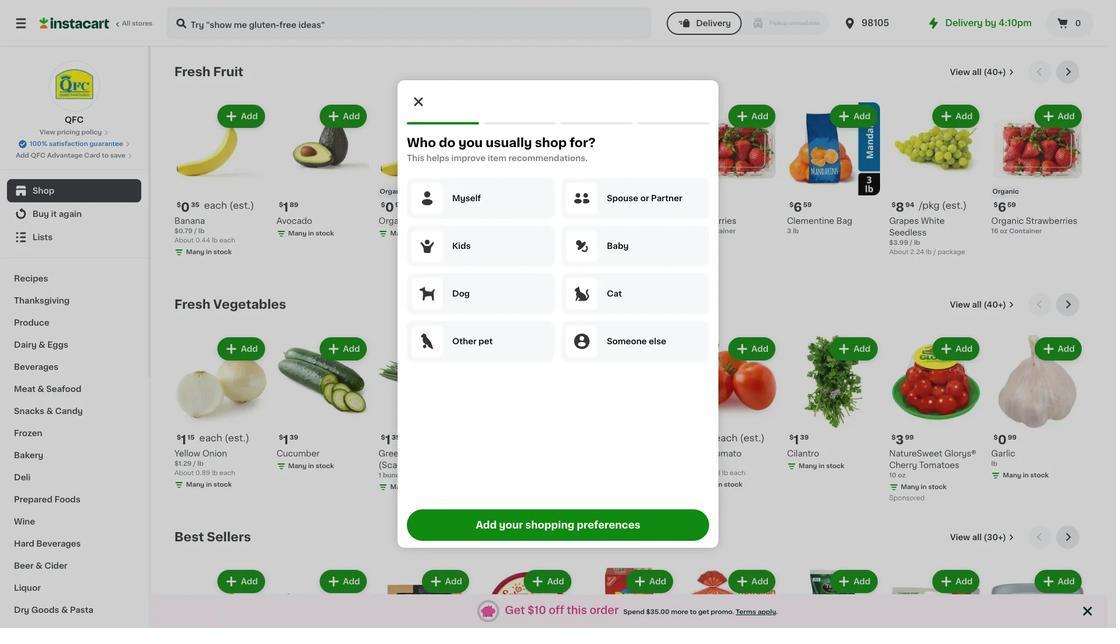 Task type: locate. For each thing, give the bounding box(es) containing it.
white
[[922, 217, 946, 225]]

lb right 0.28 in the bottom of the page
[[723, 470, 729, 476]]

deli
[[14, 474, 31, 482]]

many down avocado
[[288, 230, 307, 237]]

35
[[191, 202, 200, 208]]

view up 100% at the top of page
[[39, 129, 55, 136]]

0 horizontal spatial container
[[703, 228, 736, 234]]

each down onion
[[220, 470, 235, 476]]

view for best sellers
[[951, 533, 971, 542]]

each right 75 on the top right of page
[[609, 201, 632, 210]]

view down "package"
[[951, 301, 971, 309]]

view all (40+) button
[[946, 61, 1020, 84], [946, 293, 1020, 316]]

beverages down dairy & eggs
[[14, 363, 59, 371]]

$ up the green
[[381, 434, 386, 441]]

1 container from the left
[[703, 228, 736, 234]]

many in stock down bunch
[[391, 484, 436, 490]]

in inside the about 0.28 lb each many in stock
[[717, 482, 723, 488]]

(est.) for 0
[[230, 201, 254, 210]]

honeycrisp apple $2.99 / lb about 0.59 lb each
[[583, 217, 657, 244]]

0.44
[[196, 237, 210, 244]]

view all (40+) for 6
[[951, 68, 1007, 76]]

view left (30+) at right bottom
[[951, 533, 971, 542]]

1 vertical spatial (40+)
[[984, 301, 1007, 309]]

6
[[794, 201, 803, 213], [999, 201, 1007, 213]]

0 inside "$0.99 per pound" element
[[386, 201, 394, 213]]

fresh left 'vegetables'
[[175, 298, 211, 311]]

best sellers
[[175, 531, 251, 543]]

cucumber
[[277, 450, 320, 458]]

1 horizontal spatial $ 1 39
[[381, 434, 401, 446]]

$ 0 99 inside "$0.99 per pound" element
[[381, 201, 404, 213]]

$ 0 99 up garlic
[[994, 434, 1018, 446]]

fresh for fresh vegetables
[[175, 298, 211, 311]]

lb right 0.59
[[621, 237, 627, 244]]

apply
[[758, 609, 777, 616]]

15
[[188, 434, 195, 441]]

1 16 from the left
[[686, 228, 693, 234]]

$ up clementine
[[790, 202, 794, 208]]

$
[[177, 202, 181, 208], [483, 202, 488, 208], [790, 202, 794, 208], [279, 202, 283, 208], [381, 202, 386, 208], [586, 202, 590, 208], [688, 202, 692, 208], [892, 202, 897, 208], [994, 202, 999, 208], [177, 434, 181, 441], [790, 434, 794, 441], [279, 434, 283, 441], [381, 434, 386, 441], [892, 434, 897, 441], [994, 434, 999, 441]]

$ left 89
[[279, 202, 283, 208]]

2 vertical spatial all
[[973, 533, 983, 542]]

thanksgiving link
[[7, 290, 141, 312]]

1 horizontal spatial container
[[1010, 228, 1043, 234]]

6 for clementine bag
[[794, 201, 803, 213]]

3 39 from the left
[[392, 434, 401, 441]]

lb down garlic
[[992, 461, 998, 467]]

qfc down 100% at the top of page
[[31, 152, 46, 159]]

0 horizontal spatial $ 0 99
[[381, 201, 404, 213]]

0 horizontal spatial 16
[[686, 228, 693, 234]]

each up onion
[[199, 433, 222, 443]]

hard beverages link
[[7, 533, 141, 555]]

all for 0
[[973, 301, 982, 309]]

view for fresh vegetables
[[951, 301, 971, 309]]

add qfc advantage card to save
[[16, 152, 126, 159]]

view
[[951, 68, 971, 76], [39, 129, 55, 136], [951, 301, 971, 309], [951, 533, 971, 542]]

item carousel region containing fresh fruit
[[175, 61, 1085, 284]]

each (est.) right 35
[[204, 201, 254, 210]]

& left candy
[[46, 407, 53, 415]]

2 view all (40+) button from the top
[[946, 293, 1020, 316]]

1 (40+) from the top
[[984, 68, 1007, 76]]

1 fresh from the top
[[175, 66, 211, 78]]

$ left 35
[[177, 202, 181, 208]]

product group
[[175, 102, 267, 259], [277, 102, 370, 241], [379, 102, 472, 241], [481, 102, 574, 241], [583, 102, 676, 259], [686, 102, 778, 236], [788, 102, 881, 236], [890, 102, 983, 257], [992, 102, 1085, 236], [175, 335, 267, 492], [277, 335, 370, 473], [379, 335, 472, 494], [481, 335, 574, 505], [583, 335, 676, 492], [686, 335, 778, 492], [788, 335, 881, 473], [890, 335, 983, 505], [992, 335, 1085, 483], [175, 568, 267, 628], [277, 568, 370, 628], [379, 568, 472, 628], [481, 568, 574, 628], [583, 568, 676, 628], [686, 568, 778, 628], [788, 568, 881, 628], [890, 568, 983, 628], [992, 568, 1085, 628]]

(est.) for 1
[[225, 433, 250, 443]]

1 vertical spatial all
[[973, 301, 982, 309]]

1 horizontal spatial 16
[[992, 228, 999, 234]]

/ up the 0.44
[[194, 228, 197, 234]]

39 up cucumber
[[290, 434, 299, 441]]

1 horizontal spatial 6
[[999, 201, 1007, 213]]

each (est.) up onion
[[199, 433, 250, 443]]

1 horizontal spatial 39
[[392, 434, 401, 441]]

it
[[51, 210, 57, 218]]

2 6 from the left
[[999, 201, 1007, 213]]

2 39 from the left
[[290, 434, 299, 441]]

1 $ 6 59 from the left
[[790, 201, 813, 213]]

& for beer
[[36, 562, 42, 570]]

bakery link
[[7, 444, 141, 467]]

3 item carousel region from the top
[[175, 526, 1085, 628]]

frozen
[[14, 429, 42, 437]]

1 left 15
[[181, 434, 187, 446]]

lb up 2.24
[[915, 239, 921, 246]]

1 item carousel region from the top
[[175, 61, 1085, 284]]

frozen link
[[7, 422, 141, 444]]

$1.29
[[175, 461, 192, 467]]

many in stock down avocado
[[288, 230, 334, 237]]

satisfaction
[[49, 141, 88, 147]]

snacks
[[14, 407, 44, 415]]

$ left 75 on the top right of page
[[586, 202, 590, 208]]

0 horizontal spatial 39
[[290, 434, 299, 441]]

0 horizontal spatial delivery
[[697, 19, 732, 27]]

(est.) inside $0.35 each (estimated) element
[[230, 201, 254, 210]]

1 horizontal spatial $ 6 59
[[994, 201, 1017, 213]]

2 horizontal spatial $ 1 39
[[790, 434, 810, 446]]

1 view all (40+) from the top
[[951, 68, 1007, 76]]

2 banana from the left
[[414, 217, 444, 225]]

organic inside organic strawberries 16 oz container
[[992, 217, 1025, 225]]

1 horizontal spatial to
[[690, 609, 697, 616]]

who do you usually shop for? this helps improve item recommendations.
[[407, 137, 596, 162]]

1 view all (40+) button from the top
[[946, 61, 1020, 84]]

many in stock down garlic lb
[[1004, 472, 1050, 479]]

$1.75 each (estimated) element
[[583, 200, 676, 215]]

3 down clementine
[[788, 228, 792, 234]]

other pet
[[453, 337, 493, 346]]

(40+)
[[984, 68, 1007, 76], [984, 301, 1007, 309]]

add your shopping preferences element
[[398, 80, 719, 548]]

0 horizontal spatial 59
[[804, 202, 813, 208]]

delivery inside button
[[697, 19, 732, 27]]

0 vertical spatial to
[[102, 152, 109, 159]]

$ 1 39 for cucumber
[[279, 434, 299, 446]]

2 view all (40+) from the top
[[951, 301, 1007, 309]]

& right beer
[[36, 562, 42, 570]]

beverages up cider
[[36, 540, 81, 548]]

2 vertical spatial item carousel region
[[175, 526, 1085, 628]]

$ 0 99
[[381, 201, 404, 213], [994, 434, 1018, 446]]

about down $3.99
[[890, 249, 909, 255]]

get
[[505, 606, 525, 616]]

2 $ 6 59 from the left
[[994, 201, 1017, 213]]

(est.) inside $8.94 per package (estimated) element
[[943, 201, 968, 210]]

qfc up view pricing policy link
[[65, 116, 84, 124]]

strawberries
[[686, 217, 737, 225], [1027, 217, 1078, 225]]

about left 0.28 in the bottom of the page
[[686, 470, 705, 476]]

39
[[801, 434, 810, 441], [290, 434, 299, 441], [392, 434, 401, 441]]

1 59 from the left
[[804, 202, 813, 208]]

99 up garlic
[[1009, 434, 1018, 441]]

order
[[590, 606, 619, 616]]

product group containing 3
[[890, 335, 983, 505]]

many down the 0.44
[[186, 249, 205, 255]]

(scallions)
[[379, 461, 422, 469]]

0 horizontal spatial $ 1 39
[[279, 434, 299, 446]]

1 $ 1 39 from the left
[[790, 434, 810, 446]]

& for dairy
[[39, 341, 45, 349]]

0 vertical spatial (40+)
[[984, 68, 1007, 76]]

0 horizontal spatial strawberries
[[686, 217, 737, 225]]

strawberries 16 oz container
[[686, 217, 737, 234]]

each inside the about 0.28 lb each many in stock
[[730, 470, 746, 476]]

0 horizontal spatial banana
[[175, 217, 205, 225]]

1 39 from the left
[[801, 434, 810, 441]]

lb right the 0.44
[[212, 237, 218, 244]]

stores
[[132, 20, 153, 27]]

2 $ 1 39 from the left
[[279, 434, 299, 446]]

/ down honeycrisp
[[604, 228, 607, 234]]

about down $0.79
[[175, 237, 194, 244]]

0 vertical spatial fresh
[[175, 66, 211, 78]]

guarantee
[[90, 141, 123, 147]]

banana down "$0.99 per pound" element
[[414, 217, 444, 225]]

each (est.) inside $0.35 each (estimated) element
[[204, 201, 254, 210]]

/ left "package"
[[934, 249, 937, 255]]

clementine
[[788, 217, 835, 225]]

naturesweet glorys® cherry tomatoes 10 oz
[[890, 450, 977, 479]]

0 horizontal spatial 6
[[794, 201, 803, 213]]

about down $1.29
[[175, 470, 194, 476]]

eggs
[[47, 341, 68, 349]]

1 horizontal spatial strawberries
[[1027, 217, 1078, 225]]

1 vertical spatial beverages
[[36, 540, 81, 548]]

0 vertical spatial beverages
[[14, 363, 59, 371]]

0 horizontal spatial to
[[102, 152, 109, 159]]

do
[[439, 137, 456, 149]]

& right meat
[[37, 385, 44, 393]]

kids
[[453, 242, 471, 250]]

instacart logo image
[[40, 16, 109, 30]]

$ right the partner on the top right of the page
[[688, 202, 692, 208]]

0 horizontal spatial oz
[[694, 228, 702, 234]]

tomatoes
[[920, 461, 960, 469]]

1 vertical spatial $ 0 99
[[994, 434, 1018, 446]]

2 59 from the left
[[1008, 202, 1017, 208]]

1 horizontal spatial 59
[[1008, 202, 1017, 208]]

1 all from the top
[[973, 68, 982, 76]]

0.89
[[196, 470, 210, 476]]

2 container from the left
[[1010, 228, 1043, 234]]

99 inside $ 3 99
[[906, 434, 915, 441]]

someone else
[[607, 337, 667, 346]]

many down cilantro
[[799, 463, 818, 469]]

product group containing 8
[[890, 102, 983, 257]]

many up sponsored badge image on the right bottom of the page
[[902, 484, 920, 490]]

fresh
[[175, 66, 211, 78], [175, 298, 211, 311]]

2 strawberries from the left
[[1027, 217, 1078, 225]]

organic banana
[[379, 217, 444, 225]]

lists
[[33, 233, 53, 241]]

$ inside $ 0 35
[[177, 202, 181, 208]]

get
[[699, 609, 710, 616]]

0 horizontal spatial 3
[[788, 228, 792, 234]]

1 horizontal spatial banana
[[414, 217, 444, 225]]

grapes   white seedless $3.99 / lb about 2.24 lb / package
[[890, 217, 966, 255]]

1 vertical spatial view all (40+)
[[951, 301, 1007, 309]]

beverages inside hard beverages link
[[36, 540, 81, 548]]

dry goods & pasta
[[14, 606, 93, 614]]

shop link
[[7, 179, 141, 202]]

many down 0.28 in the bottom of the page
[[697, 482, 716, 488]]

16 inside organic strawberries 16 oz container
[[992, 228, 999, 234]]

meat & seafood
[[14, 385, 81, 393]]

39 for cucumber
[[290, 434, 299, 441]]

1 horizontal spatial delivery
[[946, 19, 984, 27]]

1 vertical spatial item carousel region
[[175, 293, 1085, 517]]

shopping
[[526, 521, 575, 530]]

each (est.) inside the $1.15 each (estimated) element
[[199, 433, 250, 443]]

100%
[[30, 141, 47, 147]]

(est.) right /pkg
[[943, 201, 968, 210]]

each right the 0.44
[[220, 237, 235, 244]]

view for fresh fruit
[[951, 68, 971, 76]]

0 horizontal spatial $ 6 59
[[790, 201, 813, 213]]

/ inside yellow onion $1.29 / lb about 0.89 lb each
[[193, 461, 196, 467]]

(40+) for 6
[[984, 68, 1007, 76]]

$ up the "limes"
[[483, 202, 488, 208]]

0 vertical spatial all
[[973, 68, 982, 76]]

2 fresh from the top
[[175, 298, 211, 311]]

cilantro
[[788, 450, 820, 458]]

0 vertical spatial view all (40+) button
[[946, 61, 1020, 84]]

99 up naturesweet
[[906, 434, 915, 441]]

1 inside green onions (scallions) 1 bunch
[[379, 472, 382, 479]]

many down 0.59
[[595, 249, 613, 255]]

&
[[39, 341, 45, 349], [37, 385, 44, 393], [46, 407, 53, 415], [36, 562, 42, 570], [61, 606, 68, 614]]

0 vertical spatial $ 0 99
[[381, 201, 404, 213]]

1 vertical spatial to
[[690, 609, 697, 616]]

banana inside banana $0.79 / lb about 0.44 lb each
[[175, 217, 205, 225]]

1 vertical spatial qfc
[[31, 152, 46, 159]]

cherry
[[890, 461, 918, 469]]

$ inside $ 8 94
[[892, 202, 897, 208]]

view down the delivery by 4:10pm link
[[951, 68, 971, 76]]

1 vertical spatial fresh
[[175, 298, 211, 311]]

1 vertical spatial 3
[[897, 434, 905, 446]]

delivery for delivery by 4:10pm
[[946, 19, 984, 27]]

roma tomato
[[686, 450, 742, 458]]

view all (40+)
[[951, 68, 1007, 76], [951, 301, 1007, 309]]

$ left 15
[[177, 434, 181, 441]]

goods
[[31, 606, 59, 614]]

container
[[703, 228, 736, 234], [1010, 228, 1043, 234]]

1 vertical spatial view all (40+) button
[[946, 293, 1020, 316]]

1 horizontal spatial 3
[[897, 434, 905, 446]]

0 vertical spatial item carousel region
[[175, 61, 1085, 284]]

1 6 from the left
[[794, 201, 803, 213]]

fresh left fruit
[[175, 66, 211, 78]]

many in stock down 0.59
[[595, 249, 641, 255]]

(est.) inside the $1.15 each (estimated) element
[[225, 433, 250, 443]]

lb inside the about 0.28 lb each many in stock
[[723, 470, 729, 476]]

main content
[[151, 47, 1108, 628]]

(est.) up banana $0.79 / lb about 0.44 lb each
[[230, 201, 254, 210]]

0 vertical spatial view all (40+)
[[951, 68, 1007, 76]]

oz inside organic strawberries 16 oz container
[[1001, 228, 1008, 234]]

1 banana from the left
[[175, 217, 205, 225]]

sponsored badge image
[[890, 495, 925, 502]]

many inside the about 0.28 lb each many in stock
[[697, 482, 716, 488]]

delivery for delivery
[[697, 19, 732, 27]]

green onions (scallions) 1 bunch
[[379, 450, 435, 479]]

2 all from the top
[[973, 301, 982, 309]]

6 up clementine
[[794, 201, 803, 213]]

each inside banana $0.79 / lb about 0.44 lb each
[[220, 237, 235, 244]]

89
[[290, 202, 299, 208]]

recipes
[[14, 275, 48, 283]]

many
[[493, 230, 511, 237], [288, 230, 307, 237], [391, 230, 409, 237], [186, 249, 205, 255], [595, 249, 613, 255], [799, 463, 818, 469], [288, 463, 307, 469], [1004, 472, 1022, 479], [186, 482, 205, 488], [697, 482, 716, 488], [391, 484, 409, 490], [902, 484, 920, 490]]

$0.35 each (estimated) element
[[175, 200, 267, 215]]

view all (30+)
[[951, 533, 1007, 542]]

59 up organic strawberries 16 oz container
[[1008, 202, 1017, 208]]

$ inside $ 1 89
[[279, 202, 283, 208]]

$ 6 59 up organic strawberries 16 oz container
[[994, 201, 1017, 213]]

$ inside $ 1 75 each (est.)
[[586, 202, 590, 208]]

$ 1 39 up cucumber
[[279, 434, 299, 446]]

each down tomato
[[730, 470, 746, 476]]

many in stock down organic banana
[[391, 230, 436, 237]]

delivery by 4:10pm link
[[928, 16, 1033, 30]]

baby
[[607, 242, 629, 250]]

2 16 from the left
[[992, 228, 999, 234]]

item carousel region containing fresh vegetables
[[175, 293, 1085, 517]]

None search field
[[166, 7, 652, 40]]

prepared foods
[[14, 496, 81, 504]]

for?
[[570, 137, 596, 149]]

to down guarantee
[[102, 152, 109, 159]]

each (est.) up tomato
[[715, 433, 765, 443]]

about down $2.99 on the top of page
[[583, 237, 603, 244]]

$ up cucumber
[[279, 434, 283, 441]]

3 up naturesweet
[[897, 434, 905, 446]]

2 item carousel region from the top
[[175, 293, 1085, 517]]

0 vertical spatial 3
[[788, 228, 792, 234]]

1 left bunch
[[379, 472, 382, 479]]

2 (40+) from the top
[[984, 301, 1007, 309]]

to left get
[[690, 609, 697, 616]]

many down bunch
[[391, 484, 409, 490]]

0 vertical spatial qfc
[[65, 116, 84, 124]]

item carousel region
[[175, 61, 1085, 284], [175, 293, 1085, 517], [175, 526, 1085, 628]]

vegetables
[[213, 298, 286, 311]]

each inside honeycrisp apple $2.99 / lb about 0.59 lb each
[[628, 237, 644, 244]]

& left eggs
[[39, 341, 45, 349]]

39 up the green
[[392, 434, 401, 441]]

1 left 75 on the top right of page
[[590, 201, 595, 213]]

many in stock down the 0.44
[[186, 249, 232, 255]]

1 horizontal spatial oz
[[899, 472, 906, 479]]

tomato
[[711, 450, 742, 458]]

$ 6 59 up clementine
[[790, 201, 813, 213]]

product group containing each (est.)
[[686, 335, 778, 492]]

4:10pm
[[999, 19, 1033, 27]]

(est.)
[[230, 201, 254, 210], [634, 201, 659, 210], [943, 201, 968, 210], [225, 433, 250, 443], [741, 433, 765, 443]]

$ 1 39 up cilantro
[[790, 434, 810, 446]]

bakery
[[14, 451, 43, 460]]

2 horizontal spatial 39
[[801, 434, 810, 441]]

39 up cilantro
[[801, 434, 810, 441]]

2 horizontal spatial oz
[[1001, 228, 1008, 234]]



Task type: vqa. For each thing, say whether or not it's contained in the screenshot.
can
no



Task type: describe. For each thing, give the bounding box(es) containing it.
8
[[897, 201, 905, 213]]

many down garlic lb
[[1004, 472, 1022, 479]]

1 up cilantro
[[794, 434, 800, 446]]

in inside limes many in stock
[[513, 230, 519, 237]]

about inside banana $0.79 / lb about 0.44 lb each
[[175, 237, 194, 244]]

100% satisfaction guarantee button
[[18, 137, 130, 149]]

close image
[[1082, 604, 1095, 618]]

snacks & candy link
[[7, 400, 141, 422]]

$ 3 99
[[892, 434, 915, 446]]

(est.) up tomato
[[741, 433, 765, 443]]

lb right 2.24
[[927, 249, 933, 255]]

item carousel region containing best sellers
[[175, 526, 1085, 628]]

$ 6 59 for clementine bag
[[790, 201, 813, 213]]

delivery by 4:10pm
[[946, 19, 1033, 27]]

$ up garlic
[[994, 434, 999, 441]]

sellers
[[207, 531, 251, 543]]

foods
[[55, 496, 81, 504]]

fresh vegetables
[[175, 298, 286, 311]]

$ inside $ 3 99
[[892, 434, 897, 441]]

container inside organic strawberries 16 oz container
[[1010, 228, 1043, 234]]

this
[[407, 154, 425, 162]]

/ inside honeycrisp apple $2.99 / lb about 0.59 lb each
[[604, 228, 607, 234]]

$10
[[528, 606, 547, 616]]

honeycrisp
[[583, 217, 631, 225]]

(30+)
[[984, 533, 1007, 542]]

3 all from the top
[[973, 533, 983, 542]]

grapes
[[890, 217, 920, 225]]

service type group
[[668, 12, 830, 35]]

1 up the green
[[386, 434, 391, 446]]

$0.99 per pound element
[[379, 200, 472, 215]]

lb inside the clementine bag 3 lb
[[793, 228, 800, 234]]

& left pasta on the bottom left of page
[[61, 606, 68, 614]]

about 0.28 lb each many in stock
[[686, 470, 746, 488]]

many inside limes many in stock
[[493, 230, 511, 237]]

/pkg (est.)
[[920, 201, 968, 210]]

3 inside product group
[[897, 434, 905, 446]]

lb up 0.59
[[608, 228, 614, 234]]

hard beverages
[[14, 540, 81, 548]]

about inside yellow onion $1.29 / lb about 0.89 lb each
[[175, 470, 194, 476]]

many in stock down cilantro
[[799, 463, 845, 469]]

39 for cilantro
[[801, 434, 810, 441]]

59 for clementine
[[804, 202, 813, 208]]

(est.) inside $ 1 75 each (est.)
[[634, 201, 659, 210]]

$ 1 39 for cilantro
[[790, 434, 810, 446]]

$ up cilantro
[[790, 434, 794, 441]]

100% satisfaction guarantee
[[30, 141, 123, 147]]

3 $ 1 39 from the left
[[381, 434, 401, 446]]

to inside get $10 off this order spend $35.00 more to get promo. terms apply .
[[690, 609, 697, 616]]

oz inside naturesweet glorys® cherry tomatoes 10 oz
[[899, 472, 906, 479]]

hard
[[14, 540, 34, 548]]

/ down "seedless"
[[911, 239, 913, 246]]

view all (40+) button for 0
[[946, 293, 1020, 316]]

0 horizontal spatial qfc
[[31, 152, 46, 159]]

helps
[[427, 154, 450, 162]]

about inside honeycrisp apple $2.99 / lb about 0.59 lb each
[[583, 237, 603, 244]]

package
[[939, 249, 966, 255]]

buy
[[33, 210, 49, 218]]

fresh for fresh fruit
[[175, 66, 211, 78]]

prepared foods link
[[7, 489, 141, 511]]

$ 1 89
[[279, 201, 299, 213]]

lb inside garlic lb
[[992, 461, 998, 467]]

1 strawberries from the left
[[686, 217, 737, 225]]

all for 6
[[973, 68, 982, 76]]

$35.00
[[647, 609, 670, 616]]

policy
[[81, 129, 102, 136]]

each (est.) for 0
[[204, 201, 254, 210]]

/ inside banana $0.79 / lb about 0.44 lb each
[[194, 228, 197, 234]]

preferences
[[577, 521, 641, 530]]

about inside the about 0.28 lb each many in stock
[[686, 470, 705, 476]]

add inside "button"
[[476, 521, 497, 530]]

(est.) for 8
[[943, 201, 968, 210]]

shop
[[535, 137, 567, 149]]

99 left /lb
[[395, 202, 404, 208]]

many down organic banana
[[391, 230, 409, 237]]

yellow onion $1.29 / lb about 0.89 lb each
[[175, 450, 235, 476]]

advantage
[[47, 152, 83, 159]]

dairy
[[14, 341, 37, 349]]

liquor link
[[7, 577, 141, 599]]

99 up strawberries 16 oz container
[[702, 202, 711, 208]]

$ inside $ 1 15
[[177, 434, 181, 441]]

$ up organic strawberries 16 oz container
[[994, 202, 999, 208]]

0.28
[[707, 470, 721, 476]]

59 for organic
[[1008, 202, 1017, 208]]

main content containing fresh fruit
[[151, 47, 1108, 628]]

qfc link
[[49, 61, 100, 126]]

apple
[[633, 217, 657, 225]]

lb up the 0.44
[[199, 228, 205, 234]]

each (est.) for 1
[[199, 433, 250, 443]]

seafood
[[46, 385, 81, 393]]

0 inside 0 button
[[1076, 19, 1082, 27]]

dry
[[14, 606, 29, 614]]

$3.99
[[890, 239, 909, 246]]

wine link
[[7, 511, 141, 533]]

card
[[84, 152, 100, 159]]

/lb
[[409, 201, 421, 210]]

shop
[[33, 187, 54, 195]]

stock inside limes many in stock
[[520, 230, 539, 237]]

.
[[777, 609, 779, 616]]

lb up 0.89
[[198, 461, 204, 467]]

view all (30+) button
[[946, 526, 1020, 549]]

1 left 89
[[283, 201, 289, 213]]

many down cucumber
[[288, 463, 307, 469]]

naturesweet
[[890, 450, 943, 458]]

view all (40+) for 0
[[951, 301, 1007, 309]]

& for snacks
[[46, 407, 53, 415]]

cider
[[44, 562, 68, 570]]

view all (40+) button for 6
[[946, 61, 1020, 84]]

each (est.) inside product group
[[715, 433, 765, 443]]

$ 0 35
[[177, 201, 200, 213]]

green
[[379, 450, 404, 458]]

you
[[459, 137, 483, 149]]

each up tomato
[[715, 433, 738, 443]]

improve
[[452, 154, 486, 162]]

0 inside $0.35 each (estimated) element
[[181, 201, 190, 213]]

many in stock down cucumber
[[288, 463, 334, 469]]

$1.15 each (estimated) element
[[175, 433, 267, 448]]

2.24
[[911, 249, 925, 255]]

limes many in stock
[[481, 217, 539, 237]]

beer
[[14, 562, 34, 570]]

each inside $ 1 75 each (est.)
[[609, 201, 632, 210]]

strawberries inside organic strawberries 16 oz container
[[1027, 217, 1078, 225]]

$ 6 59 for organic strawberries
[[994, 201, 1017, 213]]

yellow
[[175, 450, 200, 458]]

stock inside the about 0.28 lb each many in stock
[[725, 482, 743, 488]]

all stores link
[[40, 7, 154, 40]]

dog
[[453, 290, 470, 298]]

buy it again link
[[7, 202, 141, 226]]

1 up cucumber
[[283, 434, 289, 446]]

deli link
[[7, 467, 141, 489]]

buy it again
[[33, 210, 82, 218]]

clementine bag 3 lb
[[788, 217, 853, 234]]

beer & cider
[[14, 562, 68, 570]]

16 inside strawberries 16 oz container
[[686, 228, 693, 234]]

3 inside the clementine bag 3 lb
[[788, 228, 792, 234]]

qfc logo image
[[49, 61, 100, 112]]

get $10 off this order status
[[501, 605, 783, 618]]

garlic
[[992, 450, 1016, 458]]

product group containing limes
[[481, 102, 574, 241]]

each inside yellow onion $1.29 / lb about 0.89 lb each
[[220, 470, 235, 476]]

/pkg
[[920, 201, 940, 210]]

many down 0.89
[[186, 482, 205, 488]]

many in stock inside product group
[[902, 484, 947, 490]]

1 horizontal spatial $ 0 99
[[994, 434, 1018, 446]]

get $10 off this order spend $35.00 more to get promo. terms apply .
[[505, 606, 779, 616]]

each right 35
[[204, 201, 227, 210]]

more
[[672, 609, 689, 616]]

meat & seafood link
[[7, 378, 141, 400]]

someone
[[607, 337, 647, 346]]

myself
[[453, 194, 481, 202]]

lb right 0.89
[[212, 470, 218, 476]]

beverages link
[[7, 356, 141, 378]]

0 button
[[1047, 9, 1094, 37]]

produce link
[[7, 312, 141, 334]]

oz inside strawberries 16 oz container
[[694, 228, 702, 234]]

1 horizontal spatial qfc
[[65, 116, 84, 124]]

avocado
[[277, 217, 313, 225]]

$ 1 15
[[177, 434, 195, 446]]

$8.94 per package (estimated) element
[[890, 200, 983, 215]]

spouse
[[607, 194, 639, 202]]

about inside grapes   white seedless $3.99 / lb about 2.24 lb / package
[[890, 249, 909, 255]]

1 inside $ 1 75 each (est.)
[[590, 201, 595, 213]]

many in stock down 0.89
[[186, 482, 232, 488]]

$ left /lb
[[381, 202, 386, 208]]

again
[[59, 210, 82, 218]]

garlic lb
[[992, 450, 1016, 467]]

98105 button
[[844, 7, 914, 40]]

other
[[453, 337, 477, 346]]

& for meat
[[37, 385, 44, 393]]

snacks & candy
[[14, 407, 83, 415]]

(40+) for 0
[[984, 301, 1007, 309]]

dairy & eggs link
[[7, 334, 141, 356]]

6 for organic strawberries
[[999, 201, 1007, 213]]

container inside strawberries 16 oz container
[[703, 228, 736, 234]]



